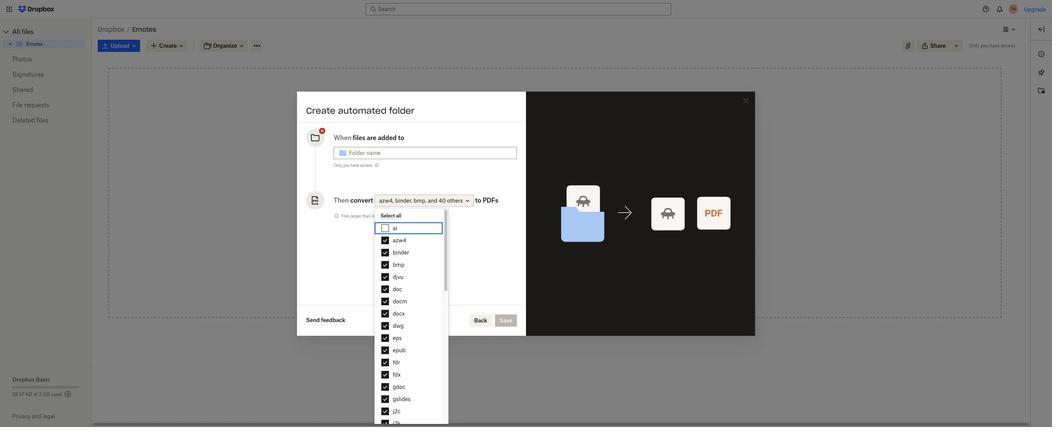 Task type: vqa. For each thing, say whether or not it's contained in the screenshot.
Logo
no



Task type: describe. For each thing, give the bounding box(es) containing it.
shared
[[12, 86, 33, 94]]

gdoc
[[393, 384, 405, 390]]

select all
[[381, 213, 401, 219]]

not
[[391, 214, 397, 218]]

deleted files link
[[12, 113, 79, 128]]

drop files here to upload, or use the 'upload' button
[[522, 144, 588, 158]]

bmp
[[393, 262, 404, 268]]

share for share
[[931, 42, 946, 49]]

request files
[[509, 253, 542, 259]]

requests
[[24, 101, 49, 109]]

automated
[[338, 105, 387, 116]]

28.57
[[12, 392, 24, 398]]

basic
[[36, 377, 50, 383]]

all
[[396, 213, 401, 219]]

binder checkbox item
[[375, 247, 443, 259]]

docx
[[393, 310, 405, 317]]

all files link
[[12, 26, 92, 38]]

folder permissions image
[[374, 162, 380, 168]]

binder,
[[395, 197, 412, 204]]

folder for this
[[540, 210, 554, 217]]

docm checkbox item
[[375, 296, 443, 308]]

azw4
[[393, 237, 406, 244]]

request
[[509, 253, 530, 259]]

create automated folder dialog
[[297, 91, 755, 336]]

signatures link
[[12, 67, 79, 82]]

dropbox / emotes
[[98, 26, 156, 33]]

gslides checkbox item
[[375, 393, 443, 406]]

upgrade link
[[1024, 6, 1046, 12]]

bmp,
[[414, 197, 427, 204]]

emotes inside all files tree
[[26, 41, 43, 47]]

file
[[12, 101, 23, 109]]

emotes link
[[16, 39, 84, 48]]

folder for automated
[[389, 105, 415, 116]]

drive
[[561, 231, 574, 238]]

azw4, binder, bmp, and 40 others button
[[375, 195, 474, 207]]

0 vertical spatial only
[[969, 43, 979, 48]]

fdr checkbox item
[[375, 357, 443, 369]]

add
[[557, 191, 567, 197]]

import from google drive
[[509, 231, 574, 238]]

file requests link
[[12, 97, 79, 113]]

all files tree
[[1, 26, 92, 50]]

select
[[381, 213, 395, 219]]

Folder name text field
[[349, 149, 512, 157]]

kb
[[25, 392, 32, 398]]

open activity image
[[1037, 86, 1046, 95]]

to left the pdfs on the top left of the page
[[475, 196, 481, 204]]

to left add
[[551, 191, 556, 197]]

than
[[362, 214, 371, 218]]

files for request files
[[531, 253, 542, 259]]

share and manage button
[[492, 270, 619, 285]]

j2c
[[393, 408, 401, 415]]

button
[[571, 152, 588, 158]]

azw4 checkbox item
[[375, 234, 443, 247]]

access
[[509, 210, 527, 217]]

files for drop files here to upload, or use the 'upload' button
[[537, 144, 548, 150]]

open details pane image
[[1037, 25, 1046, 34]]

privacy and legal link
[[12, 413, 92, 420]]

privacy and legal
[[12, 413, 55, 420]]

1 horizontal spatial access
[[1001, 43, 1016, 48]]

shared link
[[12, 82, 79, 97]]

j2k
[[393, 420, 401, 427]]

all
[[12, 28, 20, 36]]

convert
[[350, 196, 373, 204]]

files for deleted files
[[36, 116, 48, 124]]

epub
[[393, 347, 406, 354]]

more
[[521, 191, 535, 197]]

or
[[523, 152, 528, 158]]

'upload'
[[549, 152, 569, 158]]

azw4,
[[379, 197, 394, 204]]

djvu
[[393, 274, 404, 280]]

dwg checkbox item
[[375, 320, 443, 332]]

added
[[378, 134, 397, 141]]

dropbox logo - go to the homepage image
[[15, 3, 57, 15]]

request files button
[[492, 249, 619, 264]]

deleted files
[[12, 116, 48, 124]]

docx checkbox item
[[375, 308, 443, 320]]

files larger than 30mb will not be converted
[[341, 214, 422, 218]]

files inside "create automated folder" dialog
[[353, 134, 365, 141]]

upgrade
[[1024, 6, 1046, 12]]

ai
[[393, 225, 397, 231]]

ai checkbox item
[[375, 222, 443, 234]]

dropbox for dropbox / emotes
[[98, 26, 125, 33]]

and inside dropdown button
[[428, 197, 437, 204]]

are
[[367, 134, 376, 141]]

30mb
[[372, 214, 383, 218]]

have inside "create automated folder" dialog
[[351, 163, 359, 167]]

bmp checkbox item
[[375, 259, 443, 271]]

and for privacy and legal
[[32, 413, 41, 420]]

fdx
[[393, 372, 401, 378]]

use
[[529, 152, 538, 158]]

content
[[569, 191, 589, 197]]

dropbox for dropbox basic
[[12, 377, 35, 383]]

binder
[[393, 249, 409, 256]]

share for share and manage
[[509, 274, 524, 281]]



Task type: locate. For each thing, give the bounding box(es) containing it.
djvu checkbox item
[[375, 271, 443, 283]]

gdoc checkbox item
[[375, 381, 443, 393]]

folder inside more ways to add content element
[[540, 210, 554, 217]]

1 horizontal spatial and
[[428, 197, 437, 204]]

create
[[306, 105, 335, 116]]

files
[[341, 214, 350, 218]]

files up the
[[537, 144, 548, 150]]

0 vertical spatial share
[[931, 42, 946, 49]]

0 horizontal spatial you
[[343, 163, 350, 167]]

files down file requests link
[[36, 116, 48, 124]]

open pinned items image
[[1037, 68, 1046, 77]]

more ways to add content element
[[490, 190, 620, 293]]

signatures
[[12, 71, 44, 78]]

and
[[428, 197, 437, 204], [525, 274, 535, 281], [32, 413, 41, 420]]

1 horizontal spatial share
[[931, 42, 946, 49]]

this
[[529, 210, 538, 217]]

1 vertical spatial have
[[351, 163, 359, 167]]

share inside share and manage button
[[509, 274, 524, 281]]

select all button
[[381, 213, 401, 219]]

0 horizontal spatial have
[[351, 163, 359, 167]]

azw4, binder, bmp, and 40 others
[[379, 197, 463, 204]]

then
[[334, 196, 349, 204]]

1 vertical spatial only you have access
[[334, 163, 372, 167]]

1 horizontal spatial have
[[990, 43, 1000, 48]]

have
[[990, 43, 1000, 48], [351, 163, 359, 167]]

doc
[[393, 286, 402, 292]]

1 horizontal spatial only you have access
[[969, 43, 1016, 48]]

1 horizontal spatial emotes
[[132, 26, 156, 33]]

files inside button
[[531, 253, 542, 259]]

ways
[[536, 191, 550, 197]]

and inside button
[[525, 274, 535, 281]]

1 horizontal spatial folder
[[540, 210, 554, 217]]

0 vertical spatial folder
[[389, 105, 415, 116]]

2 horizontal spatial and
[[525, 274, 535, 281]]

files
[[22, 28, 34, 36], [36, 116, 48, 124], [353, 134, 365, 141], [537, 144, 548, 150], [531, 253, 542, 259]]

1 horizontal spatial from
[[556, 210, 568, 217]]

access this folder from your desktop
[[509, 210, 602, 217]]

2
[[39, 392, 42, 398]]

emotes right /
[[132, 26, 156, 33]]

1 horizontal spatial only
[[969, 43, 979, 48]]

files for all files
[[22, 28, 34, 36]]

0 vertical spatial emotes
[[132, 26, 156, 33]]

photos link
[[12, 52, 79, 67]]

docm
[[393, 298, 407, 305]]

be
[[398, 214, 403, 218]]

files inside drop files here to upload, or use the 'upload' button
[[537, 144, 548, 150]]

share and manage
[[509, 274, 558, 281]]

2 vertical spatial and
[[32, 413, 41, 420]]

0 horizontal spatial emotes
[[26, 41, 43, 47]]

used
[[51, 392, 62, 398]]

40
[[439, 197, 446, 204]]

share inside 'share' button
[[931, 42, 946, 49]]

to right added
[[398, 134, 404, 141]]

here
[[549, 144, 561, 150]]

0 horizontal spatial only you have access
[[334, 163, 372, 167]]

create automated folder
[[306, 105, 415, 116]]

epub checkbox item
[[375, 344, 443, 357]]

when
[[334, 134, 351, 141]]

to inside drop files here to upload, or use the 'upload' button
[[562, 144, 567, 150]]

only you have access inside "create automated folder" dialog
[[334, 163, 372, 167]]

from
[[556, 210, 568, 217], [528, 231, 540, 238]]

folder up added
[[389, 105, 415, 116]]

will
[[384, 214, 390, 218]]

folder right this
[[540, 210, 554, 217]]

to pdfs
[[475, 196, 498, 204]]

file requests
[[12, 101, 49, 109]]

1 vertical spatial you
[[343, 163, 350, 167]]

0 vertical spatial and
[[428, 197, 437, 204]]

0 horizontal spatial from
[[528, 231, 540, 238]]

photos
[[12, 55, 32, 63]]

global header element
[[0, 0, 1052, 19]]

and for share and manage
[[525, 274, 535, 281]]

dropbox link
[[98, 24, 125, 34]]

from right import
[[528, 231, 540, 238]]

and left 40
[[428, 197, 437, 204]]

1 horizontal spatial you
[[981, 43, 988, 48]]

share
[[931, 42, 946, 49], [509, 274, 524, 281]]

google
[[541, 231, 559, 238]]

0 horizontal spatial share
[[509, 274, 524, 281]]

1 vertical spatial from
[[528, 231, 540, 238]]

0 horizontal spatial and
[[32, 413, 41, 420]]

upload,
[[569, 144, 588, 150]]

and left manage
[[525, 274, 535, 281]]

emotes down all files at the left of page
[[26, 41, 43, 47]]

gslides
[[393, 396, 411, 402]]

1 vertical spatial only
[[334, 163, 342, 167]]

0 horizontal spatial access
[[360, 163, 372, 167]]

larger
[[351, 214, 361, 218]]

1 vertical spatial emotes
[[26, 41, 43, 47]]

0 horizontal spatial only
[[334, 163, 342, 167]]

0 horizontal spatial dropbox
[[12, 377, 35, 383]]

and left legal
[[32, 413, 41, 420]]

files right request in the bottom of the page
[[531, 253, 542, 259]]

only
[[969, 43, 979, 48], [334, 163, 342, 167]]

desktop
[[582, 210, 602, 217]]

from left your
[[556, 210, 568, 217]]

you
[[981, 43, 988, 48], [343, 163, 350, 167]]

to
[[398, 134, 404, 141], [562, 144, 567, 150], [551, 191, 556, 197], [475, 196, 481, 204]]

of
[[33, 392, 38, 398]]

others
[[447, 197, 463, 204]]

fdx checkbox item
[[375, 369, 443, 381]]

privacy
[[12, 413, 30, 420]]

access inside "create automated folder" dialog
[[360, 163, 372, 167]]

files are added to
[[353, 134, 404, 141]]

doc checkbox item
[[375, 283, 443, 296]]

fdr
[[393, 359, 400, 366]]

j2c checkbox item
[[375, 406, 443, 418]]

only inside "create automated folder" dialog
[[334, 163, 342, 167]]

0 vertical spatial from
[[556, 210, 568, 217]]

dropbox up 28.57
[[12, 377, 35, 383]]

1 vertical spatial and
[[525, 274, 535, 281]]

more ways to add content
[[521, 191, 589, 197]]

dwg
[[393, 323, 404, 329]]

eps
[[393, 335, 402, 341]]

0 vertical spatial dropbox
[[98, 26, 125, 33]]

you inside "create automated folder" dialog
[[343, 163, 350, 167]]

1 vertical spatial share
[[509, 274, 524, 281]]

legal
[[43, 413, 55, 420]]

files inside tree
[[22, 28, 34, 36]]

0 vertical spatial access
[[1001, 43, 1016, 48]]

28.57 kb of 2 gb used
[[12, 392, 62, 398]]

0 vertical spatial have
[[990, 43, 1000, 48]]

folder
[[389, 105, 415, 116], [540, 210, 554, 217]]

emotes
[[132, 26, 156, 33], [26, 41, 43, 47]]

dropbox basic
[[12, 377, 50, 383]]

gb
[[43, 392, 50, 398]]

/
[[127, 26, 130, 32]]

get more space image
[[63, 390, 72, 399]]

to right here
[[562, 144, 567, 150]]

open information panel image
[[1037, 50, 1046, 59]]

drop
[[522, 144, 535, 150]]

access
[[1001, 43, 1016, 48], [360, 163, 372, 167]]

1 vertical spatial access
[[360, 163, 372, 167]]

0 horizontal spatial folder
[[389, 105, 415, 116]]

folder inside dialog
[[389, 105, 415, 116]]

converted
[[404, 214, 422, 218]]

your
[[569, 210, 580, 217]]

1 horizontal spatial dropbox
[[98, 26, 125, 33]]

1 vertical spatial folder
[[540, 210, 554, 217]]

eps checkbox item
[[375, 332, 443, 344]]

0 vertical spatial you
[[981, 43, 988, 48]]

deleted
[[12, 116, 35, 124]]

0 vertical spatial only you have access
[[969, 43, 1016, 48]]

manage
[[536, 274, 558, 281]]

import
[[509, 231, 526, 238]]

dropbox left /
[[98, 26, 125, 33]]

j2k checkbox item
[[375, 418, 443, 427]]

share button
[[918, 40, 951, 52]]

all files
[[12, 28, 34, 36]]

1 vertical spatial dropbox
[[12, 377, 35, 383]]

files left the are
[[353, 134, 365, 141]]

files right the all
[[22, 28, 34, 36]]



